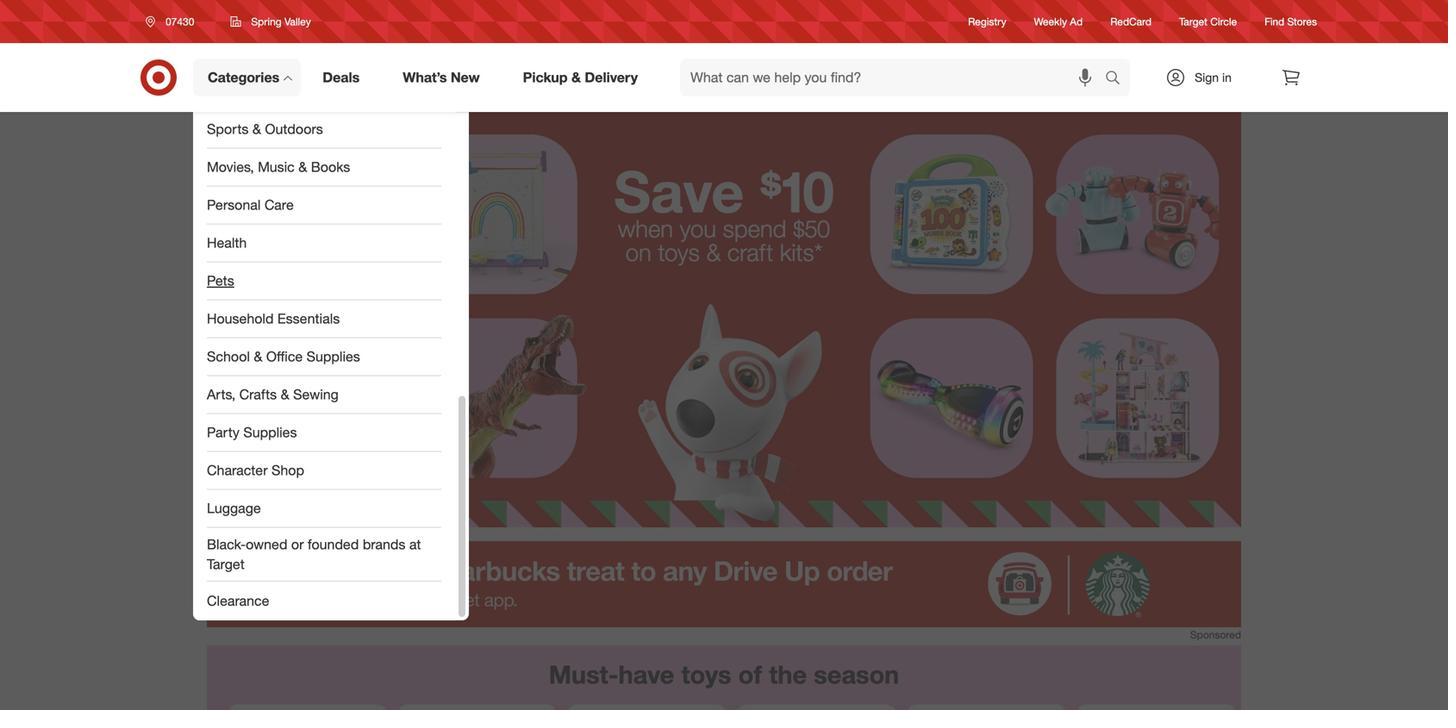 Task type: vqa. For each thing, say whether or not it's contained in the screenshot.
Find
yes



Task type: describe. For each thing, give the bounding box(es) containing it.
what's
[[403, 69, 447, 86]]

in
[[1222, 70, 1232, 85]]

search button
[[1097, 59, 1139, 100]]

party supplies
[[207, 424, 297, 441]]

character
[[207, 462, 268, 479]]

of
[[738, 659, 762, 690]]

registry link
[[968, 14, 1006, 29]]

arts, crafts & sewing
[[207, 386, 339, 403]]

deals link
[[308, 59, 381, 97]]

party supplies link
[[193, 414, 455, 452]]

clearance link
[[193, 582, 455, 620]]

find stores
[[1265, 15, 1317, 28]]

essentials
[[277, 310, 340, 327]]

household essentials
[[207, 310, 340, 327]]

black-owned or founded brands at target
[[207, 536, 421, 573]]

school
[[207, 348, 250, 365]]

save
[[614, 157, 744, 226]]

have
[[618, 659, 674, 690]]

categories
[[208, 69, 279, 86]]

clearance
[[207, 592, 269, 609]]

season
[[814, 659, 899, 690]]

craft
[[727, 238, 773, 267]]

black-
[[207, 536, 246, 553]]

when
[[618, 214, 673, 243]]

movies, music & books link
[[193, 149, 455, 187]]

carousel region
[[207, 646, 1241, 710]]

school & office supplies
[[207, 348, 360, 365]]

circle
[[1210, 15, 1237, 28]]

registry
[[968, 15, 1006, 28]]

delivery
[[585, 69, 638, 86]]

categories link
[[193, 59, 301, 97]]

must-have toys of the season
[[549, 659, 899, 690]]

music
[[258, 159, 295, 175]]

find
[[1265, 15, 1284, 28]]

07430 button
[[134, 6, 212, 37]]

you
[[680, 214, 716, 243]]

outdoors
[[265, 121, 323, 138]]

$10
[[760, 157, 834, 226]]

household
[[207, 310, 274, 327]]

pickup & delivery link
[[508, 59, 659, 97]]

supplies inside school & office supplies link
[[307, 348, 360, 365]]

target circle
[[1179, 15, 1237, 28]]

search
[[1097, 71, 1139, 88]]

redcard
[[1110, 15, 1152, 28]]

weekly ad link
[[1034, 14, 1083, 29]]

at
[[409, 536, 421, 553]]

personal care
[[207, 197, 294, 213]]

care
[[264, 197, 294, 213]]

luggage link
[[193, 490, 455, 528]]

deals
[[323, 69, 360, 86]]

target inside black-owned or founded brands at target
[[207, 556, 245, 573]]

party
[[207, 424, 240, 441]]

the
[[769, 659, 807, 690]]

black-owned or founded brands at target link
[[193, 528, 455, 582]]

office
[[266, 348, 303, 365]]

personal care link
[[193, 187, 455, 225]]

sports
[[207, 121, 249, 138]]

sponsored
[[1190, 628, 1241, 641]]

$50
[[793, 214, 830, 243]]

save $10
[[614, 157, 834, 226]]

spring
[[251, 15, 282, 28]]

& inside arts, crafts & sewing link
[[281, 386, 289, 403]]

what's new link
[[388, 59, 501, 97]]

arts,
[[207, 386, 235, 403]]

& inside when you spend $50 on toys & craft kits*
[[706, 238, 721, 267]]

health link
[[193, 225, 455, 262]]

sewing
[[293, 386, 339, 403]]

sign in
[[1195, 70, 1232, 85]]

movies,
[[207, 159, 254, 175]]



Task type: locate. For each thing, give the bounding box(es) containing it.
spend
[[723, 214, 786, 243]]

on
[[626, 238, 651, 267]]

redcard link
[[1110, 14, 1152, 29]]

toys
[[658, 238, 700, 267], [681, 659, 731, 690]]

& inside school & office supplies link
[[254, 348, 262, 365]]

1 horizontal spatial target
[[1179, 15, 1207, 28]]

or
[[291, 536, 304, 553]]

07430
[[165, 15, 194, 28]]

What can we help you find? suggestions appear below search field
[[680, 59, 1109, 97]]

pickup
[[523, 69, 568, 86]]

shop
[[272, 462, 304, 479]]

luggage
[[207, 500, 261, 517]]

health
[[207, 235, 247, 251]]

target down black-
[[207, 556, 245, 573]]

supplies
[[307, 348, 360, 365], [243, 424, 297, 441]]

toys left of
[[681, 659, 731, 690]]

sign
[[1195, 70, 1219, 85]]

target circle link
[[1179, 14, 1237, 29]]

& right crafts
[[281, 386, 289, 403]]

&
[[571, 69, 581, 86], [252, 121, 261, 138], [298, 159, 307, 175], [706, 238, 721, 267], [254, 348, 262, 365], [281, 386, 289, 403]]

sign in link
[[1151, 59, 1258, 97]]

spring valley button
[[219, 6, 322, 37]]

1 vertical spatial target
[[207, 556, 245, 573]]

pickup & delivery
[[523, 69, 638, 86]]

weekly
[[1034, 15, 1067, 28]]

when you spend $50 on toys & craft kits*
[[618, 214, 830, 267]]

supplies inside party supplies link
[[243, 424, 297, 441]]

arts, crafts & sewing link
[[193, 376, 455, 414]]

owned
[[246, 536, 287, 553]]

supplies down arts, crafts & sewing
[[243, 424, 297, 441]]

& inside pickup & delivery link
[[571, 69, 581, 86]]

ad
[[1070, 15, 1083, 28]]

spring valley
[[251, 15, 311, 28]]

1 horizontal spatial supplies
[[307, 348, 360, 365]]

household essentials link
[[193, 300, 455, 338]]

valley
[[284, 15, 311, 28]]

& left office on the left of page
[[254, 348, 262, 365]]

school & office supplies link
[[193, 338, 455, 376]]

books
[[311, 159, 350, 175]]

& left craft at the top right
[[706, 238, 721, 267]]

character shop link
[[193, 452, 455, 490]]

pets link
[[193, 262, 455, 300]]

toys inside "carousel" region
[[681, 659, 731, 690]]

weekly ad
[[1034, 15, 1083, 28]]

personal
[[207, 197, 261, 213]]

0 vertical spatial toys
[[658, 238, 700, 267]]

& inside movies, music & books link
[[298, 159, 307, 175]]

0 horizontal spatial target
[[207, 556, 245, 573]]

toys inside when you spend $50 on toys & craft kits*
[[658, 238, 700, 267]]

brands
[[363, 536, 405, 553]]

find stores link
[[1265, 14, 1317, 29]]

0 vertical spatial supplies
[[307, 348, 360, 365]]

pets
[[207, 272, 234, 289]]

& right music at the left top of the page
[[298, 159, 307, 175]]

stores
[[1287, 15, 1317, 28]]

sports & outdoors link
[[193, 111, 455, 149]]

0 horizontal spatial supplies
[[243, 424, 297, 441]]

target left circle
[[1179, 15, 1207, 28]]

supplies down the household essentials link
[[307, 348, 360, 365]]

toys right on
[[658, 238, 700, 267]]

crafts
[[239, 386, 277, 403]]

founded
[[308, 536, 359, 553]]

must-
[[549, 659, 618, 690]]

1 vertical spatial toys
[[681, 659, 731, 690]]

& inside sports & outdoors link
[[252, 121, 261, 138]]

advertisement region
[[207, 541, 1241, 627]]

what's new
[[403, 69, 480, 86]]

1 vertical spatial supplies
[[243, 424, 297, 441]]

movies, music & books
[[207, 159, 350, 175]]

& right sports
[[252, 121, 261, 138]]

character shop
[[207, 462, 304, 479]]

0 vertical spatial target
[[1179, 15, 1207, 28]]

new
[[451, 69, 480, 86]]

& right pickup at the left
[[571, 69, 581, 86]]



